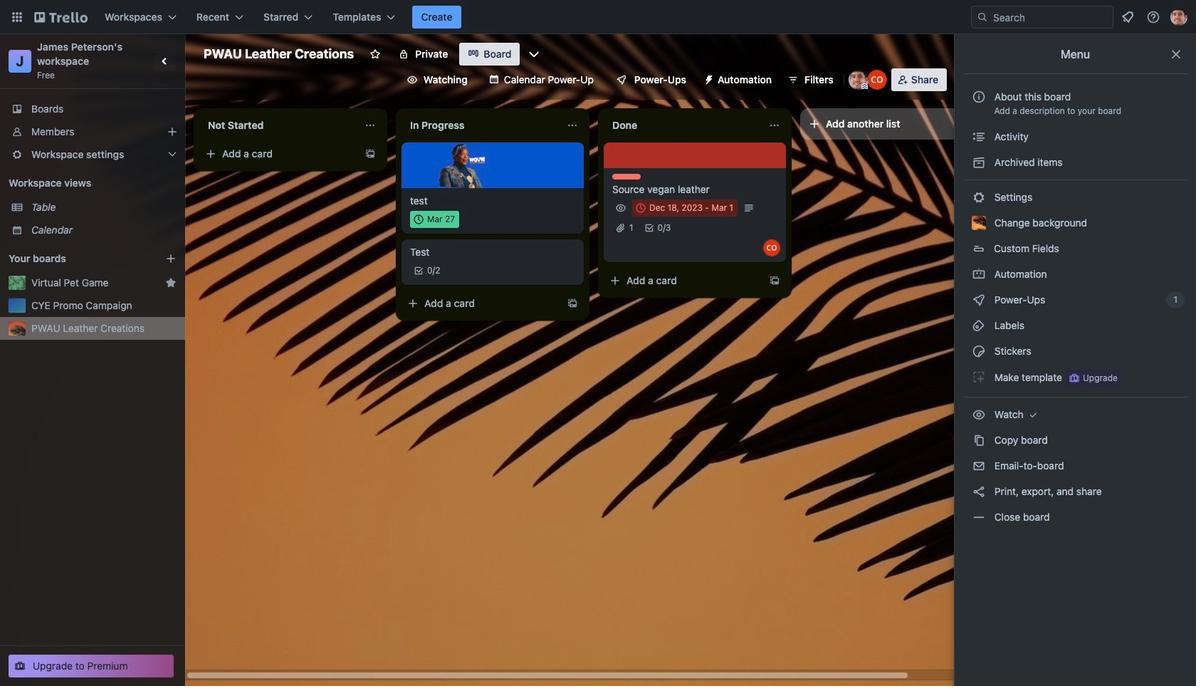 Task type: describe. For each thing, give the bounding box(es) containing it.
5 sm image from the top
[[972, 459, 987, 473]]

https://media2.giphy.com/media/vhqa3tryiebmkd5qih/100w.gif?cid=ad960664tuux3ictzc2l4kkstlpkpgfee3kg7e05hcw8694d&ep=v1_stickers_search&rid=100w.gif&ct=s image
[[439, 141, 487, 190]]

add board image
[[165, 253, 177, 264]]

create from template… image
[[769, 275, 781, 286]]

color: bold red, title: "sourcing" element
[[613, 174, 641, 180]]

1 sm image from the top
[[972, 190, 987, 204]]

0 horizontal spatial create from template… image
[[365, 148, 376, 160]]

1 horizontal spatial christina overa (christinaovera) image
[[868, 70, 888, 90]]

0 horizontal spatial christina overa (christinaovera) image
[[764, 239, 781, 256]]

search image
[[977, 11, 989, 23]]

this member is an admin of this board. image
[[862, 83, 868, 90]]

star or unstar board image
[[370, 48, 381, 60]]

back to home image
[[34, 6, 88, 28]]

workspace navigation collapse icon image
[[155, 51, 175, 71]]



Task type: locate. For each thing, give the bounding box(es) containing it.
1 horizontal spatial create from template… image
[[567, 298, 579, 309]]

primary element
[[0, 0, 1197, 34]]

0 vertical spatial james peterson (jamespeterson93) image
[[1171, 9, 1188, 26]]

0 horizontal spatial james peterson (jamespeterson93) image
[[849, 70, 869, 90]]

1 vertical spatial create from template… image
[[567, 298, 579, 309]]

starred icon image
[[165, 277, 177, 289]]

None checkbox
[[633, 199, 738, 217]]

6 sm image from the top
[[972, 484, 987, 499]]

your boards with 3 items element
[[9, 250, 144, 267]]

4 sm image from the top
[[972, 370, 987, 384]]

1 vertical spatial christina overa (christinaovera) image
[[764, 239, 781, 256]]

open information menu image
[[1147, 10, 1161, 24]]

1 vertical spatial james peterson (jamespeterson93) image
[[849, 70, 869, 90]]

3 sm image from the top
[[972, 318, 987, 333]]

0 vertical spatial create from template… image
[[365, 148, 376, 160]]

Search field
[[989, 7, 1114, 27]]

Board name text field
[[197, 43, 361, 66]]

2 sm image from the top
[[972, 267, 987, 281]]

james peterson (jamespeterson93) image
[[1171, 9, 1188, 26], [849, 70, 869, 90]]

None checkbox
[[410, 211, 460, 228]]

christina overa (christinaovera) image
[[868, 70, 888, 90], [764, 239, 781, 256]]

0 vertical spatial christina overa (christinaovera) image
[[868, 70, 888, 90]]

None text field
[[199, 114, 359, 137], [402, 114, 561, 137], [604, 114, 764, 137], [199, 114, 359, 137], [402, 114, 561, 137], [604, 114, 764, 137]]

create from template… image
[[365, 148, 376, 160], [567, 298, 579, 309]]

james peterson (jamespeterson93) image inside primary element
[[1171, 9, 1188, 26]]

customize views image
[[527, 47, 542, 61]]

sm image
[[972, 190, 987, 204], [972, 267, 987, 281], [972, 318, 987, 333], [972, 370, 987, 384], [972, 459, 987, 473], [972, 484, 987, 499]]

0 notifications image
[[1120, 9, 1137, 26]]

1 horizontal spatial james peterson (jamespeterson93) image
[[1171, 9, 1188, 26]]

sm image
[[698, 68, 718, 88], [972, 130, 987, 144], [972, 155, 987, 170], [972, 293, 987, 307], [972, 344, 987, 358], [972, 408, 987, 422], [1027, 408, 1041, 422], [972, 433, 987, 447], [972, 510, 987, 524]]



Task type: vqa. For each thing, say whether or not it's contained in the screenshot.
"get"
no



